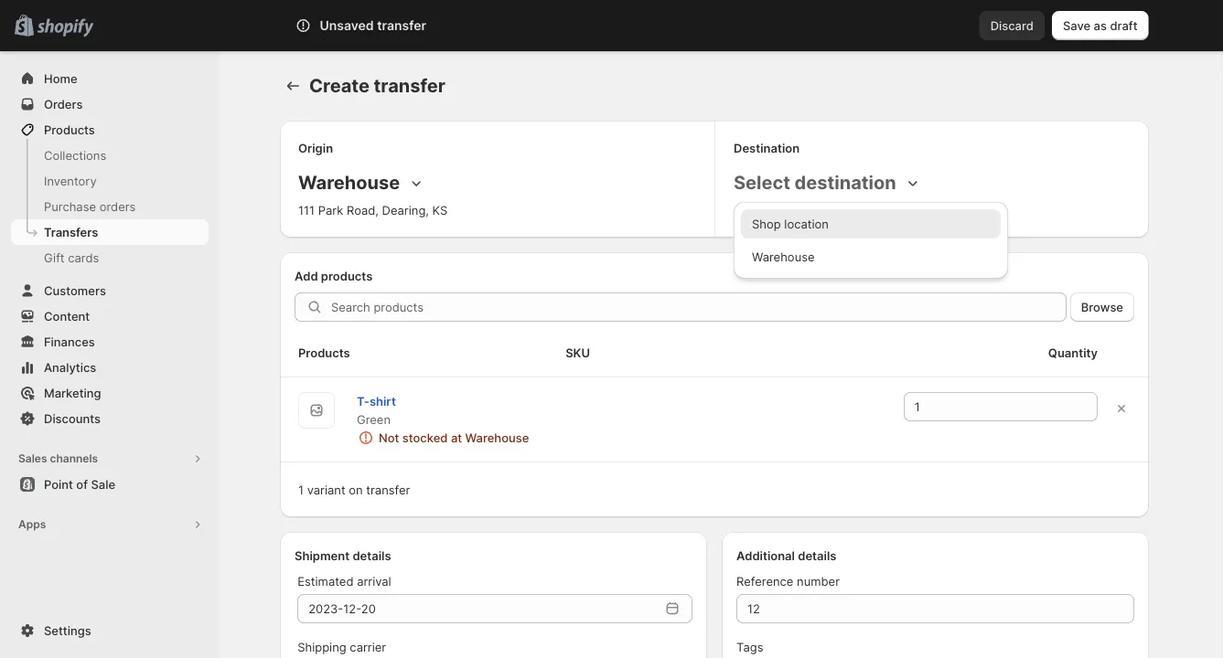 Task type: locate. For each thing, give the bounding box(es) containing it.
draft
[[1111, 18, 1138, 32]]

save
[[1063, 18, 1091, 32]]

Estimated arrival text field
[[298, 595, 660, 624]]

warehouse right at
[[465, 431, 529, 445]]

warehouse inside warehouse dropdown button
[[298, 172, 400, 194]]

0 horizontal spatial details
[[353, 549, 391, 563]]

orders link
[[11, 92, 209, 117]]

1 horizontal spatial details
[[798, 549, 837, 563]]

0 vertical spatial warehouse
[[298, 172, 400, 194]]

orders
[[99, 200, 136, 214]]

as
[[1094, 18, 1107, 32]]

road,
[[347, 203, 379, 217]]

2 horizontal spatial warehouse
[[752, 250, 815, 264]]

arrival
[[357, 575, 391, 589]]

2 details from the left
[[798, 549, 837, 563]]

0 horizontal spatial warehouse
[[298, 172, 400, 194]]

settings link
[[11, 619, 209, 644]]

orders
[[44, 97, 83, 111]]

discounts
[[44, 412, 101, 426]]

2 vertical spatial warehouse
[[465, 431, 529, 445]]

collections link
[[11, 143, 209, 168]]

stocked
[[403, 431, 448, 445]]

details for additional details
[[798, 549, 837, 563]]

content link
[[11, 304, 209, 329]]

None number field
[[904, 393, 1071, 422]]

collections
[[44, 148, 106, 162]]

sales channels button
[[11, 447, 209, 472]]

select destination
[[734, 172, 897, 194]]

finances link
[[11, 329, 209, 355]]

destination
[[795, 172, 897, 194]]

transfer right unsaved on the left of the page
[[377, 18, 427, 33]]

select destination button
[[730, 168, 926, 198]]

0 vertical spatial transfer
[[377, 18, 427, 33]]

content
[[44, 309, 90, 324]]

purchase orders
[[44, 200, 136, 214]]

unsaved
[[320, 18, 374, 33]]

products down "add products" on the left
[[298, 346, 350, 360]]

products
[[44, 123, 95, 137], [298, 346, 350, 360]]

transfer down the 'search'
[[374, 75, 446, 97]]

inventory link
[[11, 168, 209, 194]]

warehouse button
[[295, 168, 429, 198]]

products link
[[11, 117, 209, 143]]

on
[[349, 483, 363, 497]]

transfer for create transfer
[[374, 75, 446, 97]]

gift
[[44, 251, 65, 265]]

1 horizontal spatial products
[[298, 346, 350, 360]]

number
[[797, 575, 840, 589]]

1 details from the left
[[353, 549, 391, 563]]

shop location option
[[734, 210, 1009, 239]]

sale
[[91, 478, 115, 492]]

transfers link
[[11, 220, 209, 245]]

estimated arrival
[[298, 575, 391, 589]]

not stocked at warehouse
[[379, 431, 529, 445]]

customers
[[44, 284, 106, 298]]

shopify image
[[37, 19, 94, 37]]

shipping
[[298, 641, 347, 655]]

channels
[[50, 453, 98, 466]]

home
[[44, 71, 77, 86]]

0 vertical spatial products
[[44, 123, 95, 137]]

Reference number text field
[[737, 595, 1135, 624]]

111 park road, dearing, ks
[[298, 203, 448, 217]]

point of sale
[[44, 478, 115, 492]]

save as draft
[[1063, 18, 1138, 32]]

products up collections
[[44, 123, 95, 137]]

warehouse up road,
[[298, 172, 400, 194]]

details
[[353, 549, 391, 563], [798, 549, 837, 563]]

1 variant on transfer
[[298, 483, 410, 497]]

shop
[[752, 217, 781, 231]]

shirt
[[370, 394, 396, 409]]

warehouse down shop location
[[752, 250, 815, 264]]

1 vertical spatial transfer
[[374, 75, 446, 97]]

quantity
[[1049, 346, 1098, 360]]

gift cards link
[[11, 245, 209, 271]]

transfer for unsaved transfer
[[377, 18, 427, 33]]

save as draft button
[[1052, 11, 1149, 40]]

add products
[[295, 269, 373, 283]]

1 vertical spatial warehouse
[[752, 250, 815, 264]]

details up number
[[798, 549, 837, 563]]

0 horizontal spatial products
[[44, 123, 95, 137]]

browse
[[1082, 300, 1124, 314]]

warehouse
[[298, 172, 400, 194], [752, 250, 815, 264], [465, 431, 529, 445]]

details up arrival
[[353, 549, 391, 563]]

transfer right on on the left bottom
[[366, 483, 410, 497]]

inventory
[[44, 174, 97, 188]]



Task type: vqa. For each thing, say whether or not it's contained in the screenshot.
QUANTITY on the bottom right
yes



Task type: describe. For each thing, give the bounding box(es) containing it.
carrier
[[350, 641, 386, 655]]

settings
[[44, 624, 91, 638]]

tags
[[737, 641, 764, 655]]

111
[[298, 203, 315, 217]]

search button
[[340, 11, 870, 40]]

additional
[[737, 549, 795, 563]]

reference
[[737, 575, 794, 589]]

apps
[[18, 518, 46, 532]]

ks
[[433, 203, 448, 217]]

estimated
[[298, 575, 354, 589]]

1 horizontal spatial warehouse
[[465, 431, 529, 445]]

discounts link
[[11, 406, 209, 432]]

products
[[321, 269, 373, 283]]

additional details
[[737, 549, 837, 563]]

shipment
[[295, 549, 350, 563]]

point of sale link
[[11, 472, 209, 498]]

t-shirt green
[[357, 394, 396, 427]]

customers link
[[11, 278, 209, 304]]

location
[[785, 217, 829, 231]]

sku
[[566, 346, 590, 360]]

not
[[379, 431, 399, 445]]

shipment details
[[295, 549, 391, 563]]

select
[[734, 172, 791, 194]]

create
[[309, 75, 370, 97]]

shipping carrier
[[298, 641, 386, 655]]

Search products text field
[[331, 293, 1067, 322]]

home link
[[11, 66, 209, 92]]

of
[[76, 478, 88, 492]]

2 vertical spatial transfer
[[366, 483, 410, 497]]

reference number
[[737, 575, 840, 589]]

browse button
[[1071, 293, 1135, 322]]

locations list list box
[[734, 210, 1009, 272]]

point of sale button
[[0, 472, 220, 498]]

discard
[[991, 18, 1034, 32]]

sales channels
[[18, 453, 98, 466]]

point
[[44, 478, 73, 492]]

destination
[[734, 141, 800, 155]]

marketing link
[[11, 381, 209, 406]]

variant
[[307, 483, 346, 497]]

apps button
[[11, 513, 209, 538]]

park
[[318, 203, 343, 217]]

sales
[[18, 453, 47, 466]]

marketing
[[44, 386, 101, 400]]

warehouse inside locations list 'list box'
[[752, 250, 815, 264]]

t-shirt link
[[357, 394, 396, 409]]

purchase
[[44, 200, 96, 214]]

at
[[451, 431, 462, 445]]

dearing,
[[382, 203, 429, 217]]

create transfer
[[309, 75, 446, 97]]

1 vertical spatial products
[[298, 346, 350, 360]]

cards
[[68, 251, 99, 265]]

analytics link
[[11, 355, 209, 381]]

1
[[298, 483, 304, 497]]

transfers
[[44, 225, 98, 239]]

purchase orders link
[[11, 194, 209, 220]]

green
[[357, 413, 391, 427]]

finances
[[44, 335, 95, 349]]

add
[[295, 269, 318, 283]]

unsaved transfer
[[320, 18, 427, 33]]

gift cards
[[44, 251, 99, 265]]

details for shipment details
[[353, 549, 391, 563]]

t-
[[357, 394, 370, 409]]

search
[[369, 18, 408, 32]]

origin
[[298, 141, 333, 155]]

analytics
[[44, 361, 96, 375]]

shop location
[[752, 217, 829, 231]]



